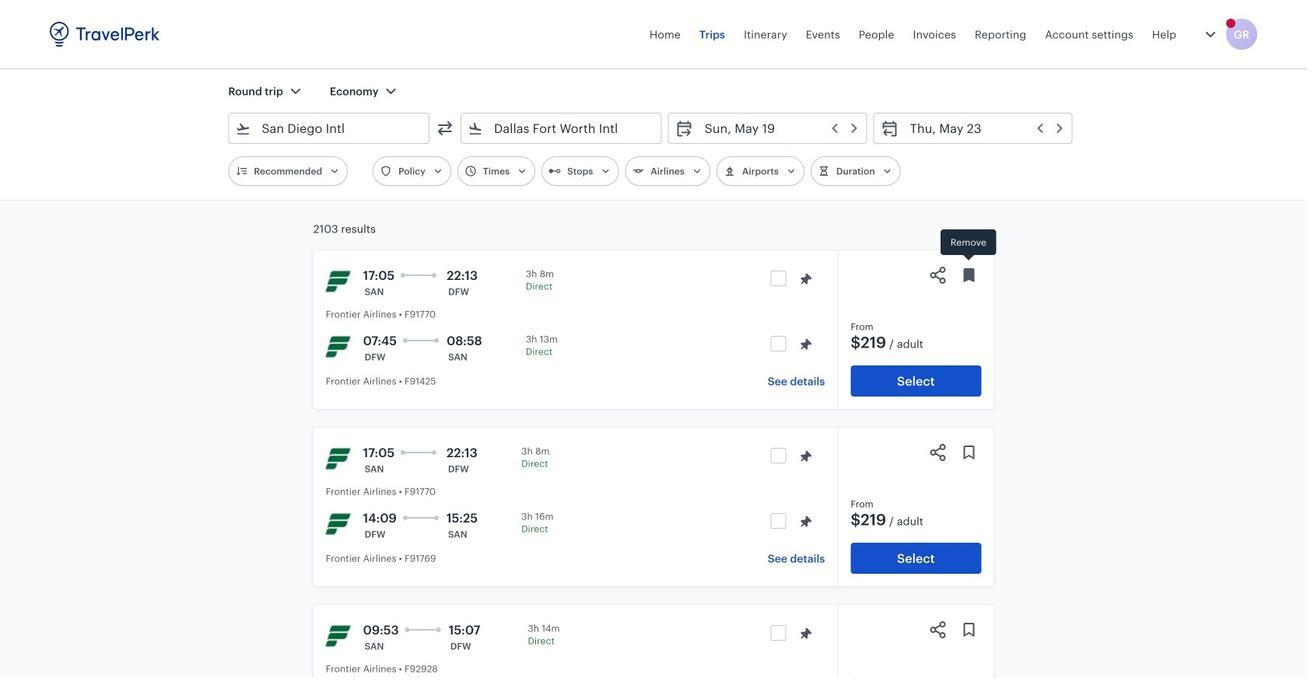 Task type: locate. For each thing, give the bounding box(es) containing it.
Depart field
[[694, 116, 860, 141]]

4 frontier airlines image from the top
[[326, 624, 351, 649]]

frontier airlines image
[[326, 269, 351, 294], [326, 335, 351, 360], [326, 447, 351, 472], [326, 624, 351, 649]]

tooltip
[[941, 230, 997, 263]]



Task type: describe. For each thing, give the bounding box(es) containing it.
3 frontier airlines image from the top
[[326, 447, 351, 472]]

Return field
[[899, 116, 1066, 141]]

frontier airlines image
[[326, 512, 351, 537]]

1 frontier airlines image from the top
[[326, 269, 351, 294]]

2 frontier airlines image from the top
[[326, 335, 351, 360]]

From search field
[[251, 116, 409, 141]]

To search field
[[483, 116, 641, 141]]



